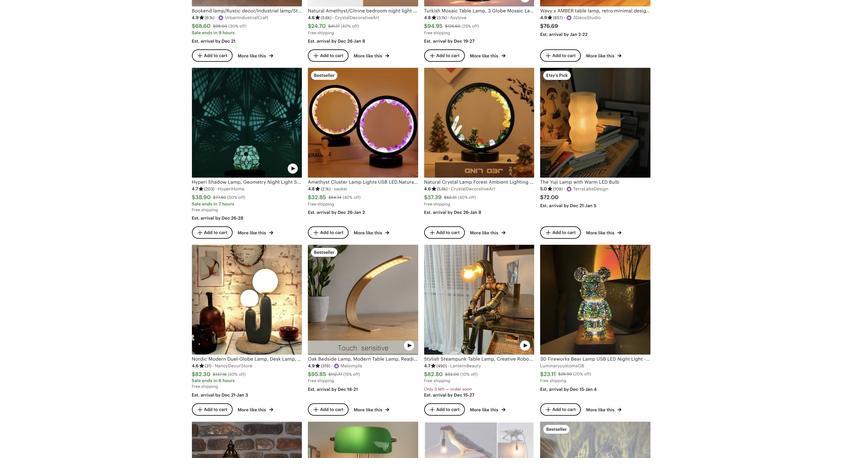 Task type: vqa. For each thing, say whether or not it's contained in the screenshot.
24.70 'Add'
yes



Task type: locate. For each thing, give the bounding box(es) containing it.
shipping inside $ 95.85 $ 112.77 (15% off) free shipping
[[318, 379, 334, 384]]

off) right (15%
[[353, 373, 360, 377]]

more for 23.11
[[587, 408, 598, 413]]

cart for 37.39
[[452, 230, 460, 235]]

1 sale from the top
[[192, 30, 201, 35]]

shipping up est. arrival by dec 21-jan 3
[[201, 385, 218, 390]]

off) inside $ 32.85 $ 54.74 (40% off) free shipping
[[354, 195, 361, 200]]

0 horizontal spatial 15-
[[464, 393, 470, 398]]

off) right 137.16
[[239, 373, 246, 377]]

dec
[[222, 39, 230, 44], [338, 39, 346, 44], [454, 39, 463, 44], [571, 203, 579, 208], [338, 210, 346, 215], [454, 210, 463, 215], [222, 216, 230, 221], [571, 387, 579, 393], [338, 388, 346, 393], [454, 393, 463, 398], [222, 393, 230, 398]]

est. down 72.00
[[541, 203, 548, 208]]

0 vertical spatial 21
[[231, 39, 236, 44]]

add to cart button down est. arrival by dec 26-28
[[192, 227, 233, 239]]

arrival down the 76.69
[[550, 32, 563, 37]]

1 vertical spatial 15-
[[464, 393, 470, 398]]

add to cart for 24.70
[[320, 53, 344, 58]]

shipping down "23.11"
[[550, 379, 567, 384]]

add to cart down $ 37.39 $ 62.31 (40% off) free shipping
[[437, 230, 460, 235]]

by inside $ 76.69 est. arrival by jan 2-22
[[564, 32, 569, 37]]

sale for 68.60
[[192, 30, 201, 35]]

off) right (25%
[[472, 24, 479, 29]]

1 vertical spatial est. arrival by dec 26-jan 8
[[424, 210, 482, 215]]

add to cart for 95.85
[[320, 408, 344, 413]]

to down est. arrival by dec 18-21
[[330, 408, 334, 413]]

0 horizontal spatial 4.8
[[308, 187, 315, 192]]

add down $ 24.70 $ 41.17 (40% off) free shipping
[[320, 53, 329, 58]]

jan down $ 24.70 $ 41.17 (40% off) free shipping
[[354, 39, 362, 44]]

hours inside $ 82.30 $ 137.16 (40% off) sale ends in 6 hours free shipping
[[223, 379, 235, 384]]

arrival inside $ 76.69 est. arrival by jan 2-22
[[550, 32, 563, 37]]

· for 38.90
[[216, 187, 217, 192]]

· for 68.60
[[216, 15, 217, 20]]

8 for 37.39
[[479, 210, 482, 215]]

23.11
[[544, 372, 556, 378]]

shipping inside $ 82.80 $ 92.00 (10% off) free shipping
[[434, 379, 451, 384]]

15- left 4
[[580, 387, 586, 393]]

est. down 32.85 on the top left
[[308, 210, 316, 215]]

this for 82.30
[[258, 408, 266, 413]]

jan left 2
[[354, 210, 362, 215]]

add to cart down est. arrival by dec 26-28
[[204, 230, 228, 235]]

dec left the 28
[[222, 216, 230, 221]]

free inside $ 95.85 $ 112.77 (15% off) free shipping
[[308, 379, 317, 384]]

94.95
[[428, 23, 443, 29]]

sale inside $ 68.60 $ 98.00 (30% off) sale ends in 9 hours est. arrival by dec 21
[[192, 30, 201, 35]]

1 horizontal spatial 8
[[479, 210, 482, 215]]

off) inside $ 37.39 $ 62.31 (40% off) free shipping
[[469, 195, 476, 200]]

3 ends from the top
[[202, 379, 213, 384]]

1 horizontal spatial 4.9
[[308, 364, 315, 369]]

more for 95.85
[[354, 408, 365, 413]]

4.8
[[424, 15, 431, 20], [308, 187, 315, 192]]

4.9 for 95.85
[[308, 364, 315, 369]]

2 vertical spatial in
[[214, 379, 218, 384]]

0 vertical spatial 4.6
[[308, 15, 315, 20]]

more like this
[[238, 53, 267, 58], [354, 53, 384, 58], [470, 53, 500, 58], [587, 53, 616, 58], [238, 231, 267, 236], [354, 231, 384, 236], [470, 231, 500, 236], [587, 231, 616, 236], [238, 408, 267, 413], [354, 408, 384, 413], [470, 408, 500, 413], [587, 408, 616, 413]]

in left 6 on the bottom left
[[214, 379, 218, 384]]

2 vertical spatial sale
[[192, 379, 201, 384]]

21- left the 5
[[580, 203, 586, 208]]

in left 7
[[214, 202, 218, 207]]

shipping up est. arrival by dec 26-28
[[201, 208, 218, 212]]

21
[[231, 39, 236, 44], [354, 388, 358, 393]]

0 horizontal spatial (5.6k)
[[321, 15, 332, 20]]

by inside $ 68.60 $ 98.00 (30% off) sale ends in 9 hours est. arrival by dec 21
[[215, 39, 221, 44]]

0 vertical spatial 21-
[[580, 203, 586, 208]]

$ 37.39 $ 62.31 (40% off) free shipping
[[424, 194, 476, 207]]

off) right (50%
[[239, 195, 245, 200]]

21 down (30%
[[231, 39, 236, 44]]

free for 37.39
[[424, 202, 433, 207]]

to down $ 68.60 $ 98.00 (30% off) sale ends in 9 hours est. arrival by dec 21
[[214, 53, 218, 58]]

solid brass bankers lamp art deco office desktop green glass england vintage library university classic shade tiffany man cave gift idea image
[[308, 422, 418, 459]]

add to cart button for 32.85
[[308, 227, 349, 239]]

ends down 38.90
[[202, 202, 213, 207]]

27 down the soon
[[470, 393, 475, 398]]

2 ends from the top
[[202, 202, 213, 207]]

0 vertical spatial in
[[214, 30, 218, 35]]

more
[[238, 53, 249, 58], [354, 53, 365, 58], [470, 53, 481, 58], [587, 53, 598, 58], [238, 231, 249, 236], [354, 231, 365, 236], [470, 231, 481, 236], [587, 231, 598, 236], [238, 408, 249, 413], [354, 408, 365, 413], [470, 408, 481, 413], [587, 408, 598, 413]]

sale inside $ 38.90 $ 77.80 (50% off) sale ends in 7 hours free shipping
[[192, 202, 201, 207]]

(40% right 137.16
[[228, 373, 238, 377]]

add to cart button for 82.80
[[424, 404, 465, 416]]

free down 38.90
[[192, 208, 200, 212]]

0 horizontal spatial 21-
[[231, 393, 237, 398]]

1 ends from the top
[[202, 30, 213, 35]]

ends for 68.60
[[202, 30, 213, 35]]

1 vertical spatial 27
[[470, 393, 475, 398]]

0 vertical spatial sale
[[192, 30, 201, 35]]

off)
[[240, 24, 247, 29], [352, 24, 359, 29], [472, 24, 479, 29], [239, 195, 245, 200], [354, 195, 361, 200], [469, 195, 476, 200], [585, 373, 592, 377], [239, 373, 246, 377], [353, 373, 360, 377], [471, 373, 478, 377]]

add to cart for 82.80
[[437, 408, 460, 413]]

0 vertical spatial 3
[[435, 388, 437, 392]]

(203)
[[204, 187, 215, 192]]

in inside $ 82.30 $ 137.16 (40% off) sale ends in 6 hours free shipping
[[214, 379, 218, 384]]

cart for 95.85
[[335, 408, 344, 413]]

jan inside $ 76.69 est. arrival by jan 2-22
[[571, 32, 578, 37]]

0 vertical spatial 8
[[363, 39, 365, 44]]

this for 23.11
[[607, 408, 615, 413]]

hours
[[223, 30, 235, 35], [222, 202, 234, 207], [223, 379, 235, 384]]

this
[[258, 53, 266, 58], [375, 53, 383, 58], [491, 53, 499, 58], [607, 53, 615, 58], [258, 231, 266, 236], [375, 231, 383, 236], [491, 231, 499, 236], [607, 231, 615, 236], [258, 408, 266, 413], [375, 408, 383, 413], [491, 408, 499, 413], [607, 408, 615, 413]]

0 vertical spatial hours
[[223, 30, 235, 35]]

0 vertical spatial (5.6k)
[[321, 15, 332, 20]]

(30%
[[229, 24, 239, 29]]

jan for 37.39
[[471, 210, 478, 215]]

(3.1k)
[[437, 15, 447, 20]]

(109)
[[553, 187, 563, 192]]

shipping inside '$ 94.95 $ 126.60 (25% off) free shipping'
[[434, 30, 451, 35]]

arrival inside "$ 72.00 est. arrival by dec 21-jan 5"
[[550, 203, 563, 208]]

to for 32.85
[[330, 230, 334, 235]]

hours inside $ 38.90 $ 77.80 (50% off) sale ends in 7 hours free shipping
[[222, 202, 234, 207]]

0 vertical spatial ends
[[202, 30, 213, 35]]

in for 38.90
[[214, 202, 218, 207]]

off) for 95.85
[[353, 373, 360, 377]]

off) for 82.30
[[239, 373, 246, 377]]

arrival down 72.00
[[550, 203, 563, 208]]

(40% inside $ 37.39 $ 62.31 (40% off) free shipping
[[458, 195, 468, 200]]

to down $ 37.39 $ 62.31 (40% off) free shipping
[[446, 230, 451, 235]]

add to cart button down $ 37.39 $ 62.31 (40% off) free shipping
[[424, 227, 465, 239]]

ends inside $ 82.30 $ 137.16 (40% off) sale ends in 6 hours free shipping
[[202, 379, 213, 384]]

54.74
[[331, 195, 342, 200]]

oak bedside lamp, modern table lamp, reading lamp, wood lamp, desk lamp, table lamp, desk light, nightlight or led lamp, accent lamp image
[[308, 245, 418, 355]]

est.
[[541, 32, 548, 37], [192, 39, 200, 44], [308, 39, 316, 44], [424, 39, 432, 44], [541, 203, 548, 208], [308, 210, 316, 215], [424, 210, 432, 215], [192, 216, 200, 221], [541, 387, 548, 393], [308, 388, 316, 393], [424, 393, 432, 398], [192, 393, 200, 398]]

(5.6k)
[[321, 15, 332, 20], [437, 187, 448, 192]]

0 vertical spatial 4.7
[[192, 187, 198, 192]]

more for 38.90
[[238, 231, 249, 236]]

$
[[192, 23, 195, 29], [308, 23, 312, 29], [424, 23, 428, 29], [541, 23, 544, 29], [213, 24, 216, 29], [328, 24, 331, 29], [445, 24, 448, 29], [192, 194, 195, 201], [308, 194, 312, 201], [424, 194, 428, 201], [541, 194, 544, 201], [213, 195, 216, 200], [329, 195, 331, 200], [444, 195, 447, 200], [541, 372, 544, 378], [192, 372, 195, 378], [308, 372, 312, 378], [424, 372, 428, 378], [559, 373, 561, 377], [213, 373, 216, 377], [329, 373, 331, 377], [445, 373, 448, 377]]

82.80
[[428, 372, 443, 378]]

free inside '$ 94.95 $ 126.60 (25% off) free shipping'
[[424, 30, 433, 35]]

3 inside only 3 left — order soon est. arrival by dec 15-27
[[435, 388, 437, 392]]

free inside $ 23.11 $ 28.90 (20% off) free shipping
[[541, 379, 549, 384]]

2 vertical spatial ends
[[202, 379, 213, 384]]

by inside only 3 left — order soon est. arrival by dec 15-27
[[448, 393, 453, 398]]

dec down $ 24.70 $ 41.17 (40% off) free shipping
[[338, 39, 346, 44]]

natural crystal lamp forest ambient lighting usb led/ raw stone mushroom table desk night light/ healing spiritual lights gift/ home decor image
[[424, 68, 535, 178]]

cart down the est. arrival by dec 15-jan 4
[[568, 408, 576, 413]]

this for 37.39
[[491, 231, 499, 236]]

arrival down 94.95 at the top
[[433, 39, 447, 44]]

0 horizontal spatial 4.9
[[192, 15, 199, 20]]

free inside $ 38.90 $ 77.80 (50% off) sale ends in 7 hours free shipping
[[192, 208, 200, 212]]

ends
[[202, 30, 213, 35], [202, 202, 213, 207], [202, 379, 213, 384]]

1 horizontal spatial 15-
[[580, 387, 586, 393]]

add to cart down $ 24.70 $ 41.17 (40% off) free shipping
[[320, 53, 344, 58]]

add for 23.11
[[553, 408, 561, 413]]

off) inside '$ 94.95 $ 126.60 (25% off) free shipping'
[[472, 24, 479, 29]]

est. inside "$ 72.00 est. arrival by dec 21-jan 5"
[[541, 203, 548, 208]]

celtic knot shadow lamps - 4 unique styles available, geometric lights, lasercut elegance, cordless led nightlights, trinity sailor dara image
[[541, 422, 651, 459]]

· right (109) at the top right of the page
[[564, 187, 566, 192]]

add to cart button for 68.60
[[192, 50, 233, 62]]

5
[[594, 203, 597, 208]]

1 vertical spatial 4.6
[[424, 187, 431, 192]]

hours down (50%
[[222, 202, 234, 207]]

0 horizontal spatial 21
[[231, 39, 236, 44]]

cart for 94.95
[[452, 53, 460, 58]]

shipping inside $ 37.39 $ 62.31 (40% off) free shipping
[[434, 202, 451, 207]]

shipping down 24.70 on the left of page
[[318, 30, 334, 35]]

72.00
[[544, 194, 559, 201]]

cart down est. arrival by dec 18-21
[[335, 408, 344, 413]]

by inside "$ 72.00 est. arrival by dec 21-jan 5"
[[564, 203, 569, 208]]

jan down $ 82.30 $ 137.16 (40% off) sale ends in 6 hours free shipping
[[237, 393, 244, 398]]

est. arrival by dec 26-jan 8
[[308, 39, 365, 44], [424, 210, 482, 215]]

· up 62.31
[[449, 187, 450, 192]]

to for 82.80
[[446, 408, 451, 413]]

to for 68.60
[[214, 53, 218, 58]]

cart down est. arrival by dec 26-jan 2
[[335, 230, 344, 235]]

cart down $ 37.39 $ 62.31 (40% off) free shipping
[[452, 230, 460, 235]]

(15%
[[344, 373, 352, 377]]

product video element
[[424, 0, 535, 7], [192, 68, 302, 178], [308, 245, 418, 355], [424, 245, 535, 355], [424, 422, 535, 459]]

cart
[[219, 53, 228, 58], [335, 53, 344, 58], [452, 53, 460, 58], [568, 53, 576, 58], [219, 230, 228, 235], [335, 230, 344, 235], [452, 230, 460, 235], [568, 230, 576, 235], [219, 408, 228, 413], [335, 408, 344, 413], [452, 408, 460, 413], [568, 408, 576, 413]]

free inside $ 37.39 $ 62.31 (40% off) free shipping
[[424, 202, 433, 207]]

stylish steampunk table lamp, creative robot style desk lamp vintage industrial water pipe light for bedside table nightstand bar restaurant image
[[424, 245, 535, 355]]

in left 9
[[214, 30, 218, 35]]

jan inside "$ 72.00 est. arrival by dec 21-jan 5"
[[586, 203, 593, 208]]

1 vertical spatial 4.7
[[424, 364, 431, 369]]

4.8 for 94.95
[[424, 15, 431, 20]]

shipping inside $ 23.11 $ 28.90 (20% off) free shipping
[[550, 379, 567, 384]]

jan
[[571, 32, 578, 37], [354, 39, 362, 44], [586, 203, 593, 208], [354, 210, 362, 215], [471, 210, 478, 215], [586, 387, 593, 393], [237, 393, 244, 398]]

est. inside $ 76.69 est. arrival by jan 2-22
[[541, 32, 548, 37]]

cart down est. arrival by dec 19-27 at the right of the page
[[452, 53, 460, 58]]

off) for 23.11
[[585, 373, 592, 377]]

shipping inside $ 32.85 $ 54.74 (40% off) free shipping
[[318, 202, 334, 207]]

0 vertical spatial 4.8
[[424, 15, 431, 20]]

2-
[[579, 32, 583, 37]]

2 vertical spatial 4.6
[[192, 364, 199, 369]]

sale down 38.90
[[192, 202, 201, 207]]

free inside $ 82.80 $ 92.00 (10% off) free shipping
[[424, 379, 433, 384]]

jan down $ 37.39 $ 62.31 (40% off) free shipping
[[471, 210, 478, 215]]

ends for 38.90
[[202, 202, 213, 207]]

4.7 for 38.90
[[192, 187, 198, 192]]

hyperi shadow lamp, geometry night light sacred spiritual mandala shade lantern wood led decor art christmas new year home apartment gift 15 image
[[192, 68, 302, 178]]

· up the 41.17
[[333, 15, 334, 20]]

est. arrival by dec 26-28
[[192, 216, 244, 221]]

off) inside $ 38.90 $ 77.80 (50% off) sale ends in 7 hours free shipping
[[239, 195, 245, 200]]

(40% inside $ 24.70 $ 41.17 (40% off) free shipping
[[341, 24, 351, 29]]

0 vertical spatial 27
[[470, 39, 475, 44]]

to
[[214, 53, 218, 58], [330, 53, 334, 58], [446, 53, 451, 58], [562, 53, 567, 58], [214, 230, 218, 235], [330, 230, 334, 235], [446, 230, 451, 235], [562, 230, 567, 235], [214, 408, 218, 413], [330, 408, 334, 413], [446, 408, 451, 413], [562, 408, 567, 413]]

hours right 6 on the bottom left
[[223, 379, 235, 384]]

add to cart button for 38.90
[[192, 227, 233, 239]]

1 horizontal spatial 21-
[[580, 203, 586, 208]]

(490)
[[437, 364, 447, 369]]

add down est. arrival by dec 19-27 at the right of the page
[[437, 53, 445, 58]]

2 sale from the top
[[192, 202, 201, 207]]

off) inside $ 95.85 $ 112.77 (15% off) free shipping
[[353, 373, 360, 377]]

jan left 4
[[586, 387, 593, 393]]

shipping down 95.85
[[318, 379, 334, 384]]

8
[[363, 39, 365, 44], [479, 210, 482, 215]]

to down $ 24.70 $ 41.17 (40% off) free shipping
[[330, 53, 334, 58]]

· right (9.1k)
[[216, 15, 217, 20]]

this for 95.85
[[375, 408, 383, 413]]

more like this link for 23.11
[[587, 407, 622, 414]]

26- for 38.90
[[231, 216, 238, 221]]

add to cart down the est. arrival by dec 15-jan 4
[[553, 408, 576, 413]]

est. down only
[[424, 393, 432, 398]]

hours for 38.90
[[222, 202, 234, 207]]

ends inside $ 68.60 $ 98.00 (30% off) sale ends in 9 hours est. arrival by dec 21
[[202, 30, 213, 35]]

dec left 19-
[[454, 39, 463, 44]]

8 for 24.70
[[363, 39, 365, 44]]

0 horizontal spatial 8
[[363, 39, 365, 44]]

free down "23.11"
[[541, 379, 549, 384]]

free inside $ 24.70 $ 41.17 (40% off) free shipping
[[308, 30, 317, 35]]

more like this for 82.80
[[470, 408, 500, 413]]

add to cart button for 37.39
[[424, 227, 465, 239]]

off) right (30%
[[240, 24, 247, 29]]

yuji
[[550, 180, 559, 185]]

1 horizontal spatial 21
[[354, 388, 358, 393]]

wavy x amber table lamp, retro minimal design, 3d printed with 99% recycled plastic - e27, e26, a19 led image
[[541, 0, 651, 7]]

pick
[[560, 73, 568, 78]]

off) inside $ 68.60 $ 98.00 (30% off) sale ends in 9 hours est. arrival by dec 21
[[240, 24, 247, 29]]

add to cart button down est. arrival by dec 18-21
[[308, 404, 349, 416]]

like for 23.11
[[599, 408, 606, 413]]

3
[[435, 388, 437, 392], [245, 393, 248, 398]]

est. arrival by dec 21-jan 3
[[192, 393, 248, 398]]

bestseller
[[314, 73, 335, 78], [314, 250, 335, 255], [547, 428, 567, 433]]

77.80
[[216, 195, 226, 200]]

(319)
[[321, 364, 330, 369]]

dec for 38.90
[[222, 216, 230, 221]]

more for 37.39
[[470, 231, 481, 236]]

dec down the order at the bottom right of page
[[454, 393, 463, 398]]

add to cart button for 82.30
[[192, 404, 233, 416]]

· right (2.1k)
[[332, 187, 333, 192]]

add
[[204, 53, 213, 58], [320, 53, 329, 58], [437, 53, 445, 58], [553, 53, 561, 58], [204, 230, 213, 235], [320, 230, 329, 235], [437, 230, 445, 235], [553, 230, 561, 235], [204, 408, 213, 413], [320, 408, 329, 413], [437, 408, 445, 413], [553, 408, 561, 413]]

21- down $ 82.30 $ 137.16 (40% off) sale ends in 6 hours free shipping
[[231, 393, 237, 398]]

add to cart for 23.11
[[553, 408, 576, 413]]

0 vertical spatial bestseller
[[314, 73, 335, 78]]

add for 24.70
[[320, 53, 329, 58]]

free down 37.39 in the top of the page
[[424, 202, 433, 207]]

26- left 2
[[348, 210, 354, 215]]

more like this for 32.85
[[354, 231, 384, 236]]

· right (490)
[[448, 364, 450, 369]]

1 vertical spatial sale
[[192, 202, 201, 207]]

27 down (25%
[[470, 39, 475, 44]]

more like this for 37.39
[[470, 231, 500, 236]]

this for 68.60
[[258, 53, 266, 58]]

turkish lamp, moroccan mosaic lamps, desk lamps, table lamp, home decor,  antique decorative glass bohemian vintage lamps, authentic rustic image
[[192, 422, 302, 459]]

38.90
[[195, 194, 211, 201]]

jan for 23.11
[[586, 387, 593, 393]]

sale inside $ 82.30 $ 137.16 (40% off) sale ends in 6 hours free shipping
[[192, 379, 201, 384]]

arrival
[[550, 32, 563, 37], [201, 39, 214, 44], [317, 39, 331, 44], [433, 39, 447, 44], [550, 203, 563, 208], [317, 210, 331, 215], [433, 210, 447, 215], [201, 216, 214, 221], [550, 387, 563, 393], [317, 388, 331, 393], [433, 393, 447, 398], [201, 393, 214, 398]]

shipping for 94.95
[[434, 30, 451, 35]]

cart down $ 24.70 $ 41.17 (40% off) free shipping
[[335, 53, 344, 58]]

to down est. arrival by dec 19-27 at the right of the page
[[446, 53, 451, 58]]

3 in from the top
[[214, 379, 218, 384]]

· right (31)
[[213, 364, 214, 369]]

off) inside $ 23.11 $ 28.90 (20% off) free shipping
[[585, 373, 592, 377]]

0 horizontal spatial est. arrival by dec 26-jan 8
[[308, 39, 365, 44]]

free inside $ 32.85 $ 54.74 (40% off) free shipping
[[308, 202, 317, 207]]

etsy's
[[547, 73, 559, 78]]

4.7 for 82.80
[[424, 364, 431, 369]]

1 vertical spatial in
[[214, 202, 218, 207]]

more for 82.30
[[238, 408, 249, 413]]

free inside $ 82.30 $ 137.16 (40% off) sale ends in 6 hours free shipping
[[192, 385, 200, 390]]

1 horizontal spatial est. arrival by dec 26-jan 8
[[424, 210, 482, 215]]

this for 32.85
[[375, 231, 383, 236]]

shipping inside $ 24.70 $ 41.17 (40% off) free shipping
[[318, 30, 334, 35]]

0 horizontal spatial 4.7
[[192, 187, 198, 192]]

arrival inside only 3 left — order soon est. arrival by dec 15-27
[[433, 393, 447, 398]]

1 vertical spatial 4.8
[[308, 187, 315, 192]]

1 vertical spatial 8
[[479, 210, 482, 215]]

2 in from the top
[[214, 202, 218, 207]]

like for 68.60
[[250, 53, 257, 58]]

add to cart button down $ 68.60 $ 98.00 (30% off) sale ends in 9 hours est. arrival by dec 21
[[192, 50, 233, 62]]

3 down $ 82.30 $ 137.16 (40% off) sale ends in 6 hours free shipping
[[245, 393, 248, 398]]

est. down the 76.69
[[541, 32, 548, 37]]

shipping inside $ 38.90 $ 77.80 (50% off) sale ends in 7 hours free shipping
[[201, 208, 218, 212]]

0 horizontal spatial 4.6
[[192, 364, 199, 369]]

more like this link for 82.80
[[470, 407, 506, 414]]

off) for 38.90
[[239, 195, 245, 200]]

1 vertical spatial (5.6k)
[[437, 187, 448, 192]]

1 horizontal spatial 4.7
[[424, 364, 431, 369]]

more like this link for 38.90
[[238, 229, 273, 236]]

like for 37.39
[[482, 231, 490, 236]]

more like this link for 82.30
[[238, 407, 273, 414]]

1 vertical spatial 21
[[354, 388, 358, 393]]

off) inside $ 82.30 $ 137.16 (40% off) sale ends in 6 hours free shipping
[[239, 373, 246, 377]]

cart down only 3 left — order soon est. arrival by dec 15-27
[[452, 408, 460, 413]]

1 horizontal spatial 3
[[435, 388, 437, 392]]

0 vertical spatial est. arrival by dec 26-jan 8
[[308, 39, 365, 44]]

cart down est. arrival by dec 26-28
[[219, 230, 228, 235]]

bookend lamp/rustic decor/industrial lamp/steampunk light/unique lamp/housewarming/gift for men & book lover/bedside lamp/desk accessories image
[[192, 0, 302, 7]]

4.8 for 32.85
[[308, 187, 315, 192]]

(50%
[[227, 195, 237, 200]]

0 horizontal spatial 3
[[245, 393, 248, 398]]

add to cart button
[[192, 50, 233, 62], [308, 50, 349, 62], [424, 50, 465, 62], [541, 50, 581, 62], [192, 227, 233, 239], [308, 227, 349, 239], [424, 227, 465, 239], [541, 227, 581, 239], [192, 404, 233, 416], [308, 404, 349, 416], [424, 404, 465, 416], [541, 404, 581, 416]]

(40% inside $ 82.30 $ 137.16 (40% off) sale ends in 6 hours free shipping
[[228, 373, 238, 377]]

$ 82.80 $ 92.00 (10% off) free shipping
[[424, 372, 478, 384]]

dec down $ 23.11 $ 28.90 (20% off) free shipping
[[571, 387, 579, 393]]

off) inside $ 24.70 $ 41.17 (40% off) free shipping
[[352, 24, 359, 29]]

21-
[[580, 203, 586, 208], [231, 393, 237, 398]]

137.16
[[216, 373, 227, 377]]

15-
[[580, 387, 586, 393], [464, 393, 470, 398]]

add to cart down only 3 left — order soon est. arrival by dec 15-27
[[437, 408, 460, 413]]

1 vertical spatial ends
[[202, 202, 213, 207]]

3 left left
[[435, 388, 437, 392]]

the
[[541, 180, 549, 185]]

4.6
[[308, 15, 315, 20], [424, 187, 431, 192], [192, 364, 199, 369]]

(40% inside $ 32.85 $ 54.74 (40% off) free shipping
[[343, 195, 353, 200]]

to down est. arrival by dec 21-jan 3
[[214, 408, 218, 413]]

2 vertical spatial hours
[[223, 379, 235, 384]]

sale for 82.30
[[192, 379, 201, 384]]

hours inside $ 68.60 $ 98.00 (30% off) sale ends in 9 hours est. arrival by dec 21
[[223, 30, 235, 35]]

shipping
[[318, 30, 334, 35], [434, 30, 451, 35], [318, 202, 334, 207], [434, 202, 451, 207], [201, 208, 218, 212], [550, 379, 567, 384], [318, 379, 334, 384], [434, 379, 451, 384], [201, 385, 218, 390]]

1 horizontal spatial 4.6
[[308, 15, 315, 20]]

this for 82.80
[[491, 408, 499, 413]]

(40% for 37.39
[[458, 195, 468, 200]]

1 vertical spatial 21-
[[231, 393, 237, 398]]

add for 68.60
[[204, 53, 213, 58]]

4.9 up the 76.69
[[541, 15, 548, 20]]

15- inside only 3 left — order soon est. arrival by dec 15-27
[[464, 393, 470, 398]]

in
[[214, 30, 218, 35], [214, 202, 218, 207], [214, 379, 218, 384]]

cart for 82.30
[[219, 408, 228, 413]]

more like this for 68.60
[[238, 53, 267, 58]]

(2.1k)
[[321, 187, 331, 192]]

add for 82.30
[[204, 408, 213, 413]]

more for 82.80
[[470, 408, 481, 413]]

dec left 18-
[[338, 388, 346, 393]]

0 vertical spatial 15-
[[580, 387, 586, 393]]

2 vertical spatial bestseller
[[547, 428, 567, 433]]

add to cart button for 94.95
[[424, 50, 465, 62]]

1 vertical spatial hours
[[222, 202, 234, 207]]

ends inside $ 38.90 $ 77.80 (50% off) sale ends in 7 hours free shipping
[[202, 202, 213, 207]]

1 horizontal spatial (5.6k)
[[437, 187, 448, 192]]

2 horizontal spatial 4.6
[[424, 187, 431, 192]]

add down est. arrival by dec 18-21
[[320, 408, 329, 413]]

like for 32.85
[[366, 231, 374, 236]]

4.9 up 68.60
[[192, 15, 199, 20]]

with
[[574, 180, 584, 185]]

27
[[470, 39, 475, 44], [470, 393, 475, 398]]

est. inside only 3 left — order soon est. arrival by dec 15-27
[[424, 393, 432, 398]]

in inside $ 68.60 $ 98.00 (30% off) sale ends in 9 hours est. arrival by dec 21
[[214, 30, 218, 35]]

1 in from the top
[[214, 30, 218, 35]]

1 vertical spatial 3
[[245, 393, 248, 398]]

· for 37.39
[[449, 187, 450, 192]]

est. arrival by dec 26-jan 8 down $ 37.39 $ 62.31 (40% off) free shipping
[[424, 210, 482, 215]]

add down "$ 72.00 est. arrival by dec 21-jan 5"
[[553, 230, 561, 235]]

add to cart down $ 68.60 $ 98.00 (30% off) sale ends in 9 hours est. arrival by dec 21
[[204, 53, 228, 58]]

to for 23.11
[[562, 408, 567, 413]]

add down the est. arrival by dec 15-jan 4
[[553, 408, 561, 413]]

off) inside $ 82.80 $ 92.00 (10% off) free shipping
[[471, 373, 478, 377]]

1 horizontal spatial 4.8
[[424, 15, 431, 20]]

3 sale from the top
[[192, 379, 201, 384]]

3d fireworks bear lamp usb led night light - bedroom decoration, cute table desk projection, atmosphere, 7 color changeable, kid gift image
[[541, 245, 651, 355]]

bestseller for amethyst cluster lamp lights usb led,natural clear quartz citrine raw stone table desk night light,healing spiritual crystal gift,home decor image
[[314, 73, 335, 78]]

(40%
[[341, 24, 351, 29], [343, 195, 353, 200], [458, 195, 468, 200], [228, 373, 238, 377]]

add down $ 68.60 $ 98.00 (30% off) sale ends in 9 hours est. arrival by dec 21
[[204, 53, 213, 58]]

in inside $ 38.90 $ 77.80 (50% off) sale ends in 7 hours free shipping
[[214, 202, 218, 207]]



Task type: describe. For each thing, give the bounding box(es) containing it.
add to cart button down "$ 72.00 est. arrival by dec 21-jan 5"
[[541, 227, 581, 239]]

jan for 32.85
[[354, 210, 362, 215]]

est. arrival by dec 19-27
[[424, 39, 475, 44]]

$ 23.11 $ 28.90 (20% off) free shipping
[[541, 372, 592, 384]]

2 horizontal spatial 4.9
[[541, 15, 548, 20]]

add for 94.95
[[437, 53, 445, 58]]

est. down 95.85
[[308, 388, 316, 393]]

amethyst cluster lamp lights usb led,natural clear quartz citrine raw stone table desk night light,healing spiritual crystal gift,home decor image
[[308, 68, 418, 178]]

est. down 37.39 in the top of the page
[[424, 210, 432, 215]]

add to cart for 37.39
[[437, 230, 460, 235]]

(40% for 82.30
[[228, 373, 238, 377]]

$ 72.00 est. arrival by dec 21-jan 5
[[541, 194, 597, 208]]

lamp
[[560, 180, 573, 185]]

(25%
[[462, 24, 471, 29]]

to for 24.70
[[330, 53, 334, 58]]

order
[[451, 388, 462, 392]]

dec for 82.30
[[222, 393, 230, 398]]

$ 76.69 est. arrival by jan 2-22
[[541, 23, 588, 37]]

62.31
[[447, 195, 457, 200]]

dec inside $ 68.60 $ 98.00 (30% off) sale ends in 9 hours est. arrival by dec 21
[[222, 39, 230, 44]]

$ 24.70 $ 41.17 (40% off) free shipping
[[308, 23, 359, 35]]

92.00
[[448, 373, 460, 377]]

bestseller for celtic knot shadow lamps - 4 unique styles available, geometric lights, lasercut elegance, cordless led nightlights, trinity sailor dara image
[[547, 428, 567, 433]]

76.69
[[544, 23, 559, 29]]

68.60
[[195, 23, 211, 29]]

95.85
[[312, 372, 326, 378]]

$ inside "$ 72.00 est. arrival by dec 21-jan 5"
[[541, 194, 544, 201]]

hours for 82.30
[[223, 379, 235, 384]]

turkish mosaic table lamp, 3 globe mosaic lamp set, turkish floor lamp, bedside lamp,  asylove new design, image
[[424, 0, 535, 7]]

$ 95.85 $ 112.77 (15% off) free shipping
[[308, 372, 360, 384]]

$ 82.30 $ 137.16 (40% off) sale ends in 6 hours free shipping
[[192, 372, 246, 390]]

add up "etsy's pick"
[[553, 53, 561, 58]]

arrival down 32.85 on the top left
[[317, 210, 331, 215]]

more like this for 23.11
[[587, 408, 616, 413]]

27 inside only 3 left — order soon est. arrival by dec 15-27
[[470, 393, 475, 398]]

arrival inside $ 68.60 $ 98.00 (30% off) sale ends in 9 hours est. arrival by dec 21
[[201, 39, 214, 44]]

7
[[219, 202, 221, 207]]

more for 32.85
[[354, 231, 365, 236]]

cart down "$ 72.00 est. arrival by dec 21-jan 5"
[[568, 230, 576, 235]]

to up pick
[[562, 53, 567, 58]]

by down $ 37.39 $ 62.31 (40% off) free shipping
[[448, 210, 453, 215]]

dec inside "$ 72.00 est. arrival by dec 21-jan 5"
[[571, 203, 579, 208]]

this for 94.95
[[491, 53, 499, 58]]

by down $ 95.85 $ 112.77 (15% off) free shipping
[[332, 388, 337, 393]]

(5.6k) for 24.70
[[321, 15, 332, 20]]

add to cart for 32.85
[[320, 230, 344, 235]]

like for 82.30
[[250, 408, 257, 413]]

by down $ 24.70 $ 41.17 (40% off) free shipping
[[332, 39, 337, 44]]

free for 94.95
[[424, 30, 433, 35]]

arrival down $ 82.30 $ 137.16 (40% off) sale ends in 6 hours free shipping
[[201, 393, 214, 398]]

126.60
[[448, 24, 461, 29]]

22
[[583, 32, 588, 37]]

nordic modern duel-globe lamp, desk lamp, table lamp, living room bedroom, colored lamp, simple modern desk lamp, livingroom light, chic image
[[192, 245, 302, 355]]

add to cart for 68.60
[[204, 53, 228, 58]]

shipping for 37.39
[[434, 202, 451, 207]]

by down '$ 94.95 $ 126.60 (25% off) free shipping'
[[448, 39, 453, 44]]

bulb
[[610, 180, 620, 185]]

free for 32.85
[[308, 202, 317, 207]]

18-
[[348, 388, 354, 393]]

(40% for 32.85
[[343, 195, 353, 200]]

28.90
[[561, 373, 573, 377]]

off) for 68.60
[[240, 24, 247, 29]]

add to cart up pick
[[553, 53, 576, 58]]

only 3 left — order soon est. arrival by dec 15-27
[[424, 388, 475, 398]]

(5.6k) for 37.39
[[437, 187, 448, 192]]

(9.1k)
[[205, 15, 215, 20]]

$ 32.85 $ 54.74 (40% off) free shipping
[[308, 194, 361, 207]]

desk raven lamp, raven table lamp modern, black bird lamp, crow statue resin lamp, bedside lamp, wall lamp, resin night light, from usa image
[[424, 422, 535, 459]]

cart up pick
[[568, 53, 576, 58]]

est. down 24.70 on the left of page
[[308, 39, 316, 44]]

dec for 37.39
[[454, 210, 463, 215]]

(857)
[[554, 15, 563, 20]]

more for 68.60
[[238, 53, 249, 58]]

free for 95.85
[[308, 379, 317, 384]]

by down 7
[[215, 216, 221, 221]]

37.39
[[428, 194, 442, 201]]

add to cart down "$ 72.00 est. arrival by dec 21-jan 5"
[[553, 230, 576, 235]]

arrival down 95.85
[[317, 388, 331, 393]]

112.77
[[331, 373, 343, 377]]

add to cart for 38.90
[[204, 230, 228, 235]]

shipping inside $ 82.30 $ 137.16 (40% off) sale ends in 6 hours free shipping
[[201, 385, 218, 390]]

to for 94.95
[[446, 53, 451, 58]]

$ inside $ 76.69 est. arrival by jan 2-22
[[541, 23, 544, 29]]

· for 95.85
[[331, 364, 333, 369]]

4.9 for 68.60
[[192, 15, 199, 20]]

by down $ 23.11 $ 28.90 (20% off) free shipping
[[564, 387, 569, 393]]

to down "$ 72.00 est. arrival by dec 21-jan 5"
[[562, 230, 567, 235]]

est. arrival by dec 18-21
[[308, 388, 358, 393]]

4.6 for 37.39
[[424, 187, 431, 192]]

9
[[219, 30, 222, 35]]

free for 23.11
[[541, 379, 549, 384]]

add for 32.85
[[320, 230, 329, 235]]

more like this for 38.90
[[238, 231, 267, 236]]

more like this link for 94.95
[[470, 52, 506, 59]]

dec inside only 3 left — order soon est. arrival by dec 15-27
[[454, 393, 463, 398]]

shipping for 23.11
[[550, 379, 567, 384]]

98.00
[[216, 24, 227, 29]]

add for 38.90
[[204, 230, 213, 235]]

19-
[[464, 39, 470, 44]]

like for 24.70
[[366, 53, 374, 58]]

like for 38.90
[[250, 231, 257, 236]]

product video element for 38.90
[[192, 68, 302, 178]]

this for 38.90
[[258, 231, 266, 236]]

by down 6 on the bottom left
[[215, 393, 221, 398]]

· right (857)
[[564, 15, 566, 20]]

shipping for 32.85
[[318, 202, 334, 207]]

only
[[424, 388, 434, 392]]

the yuji lamp with warm led bulb
[[541, 180, 620, 185]]

21- inside "$ 72.00 est. arrival by dec 21-jan 5"
[[580, 203, 586, 208]]

the yuji lamp with warm led bulb image
[[541, 68, 651, 178]]

est. down "23.11"
[[541, 387, 548, 393]]

est. arrival by dec 15-jan 4
[[541, 387, 597, 393]]

arrival down $ 38.90 $ 77.80 (50% off) sale ends in 7 hours free shipping on the top left of the page
[[201, 216, 214, 221]]

5.0
[[541, 187, 547, 192]]

jan for 82.30
[[237, 393, 244, 398]]

soon
[[463, 388, 472, 392]]

cart for 68.60
[[219, 53, 228, 58]]

24.70
[[312, 23, 326, 29]]

est. arrival by dec 26-jan 2
[[308, 210, 365, 215]]

add to cart button for 95.85
[[308, 404, 349, 416]]

cart for 82.80
[[452, 408, 460, 413]]

est. inside $ 68.60 $ 98.00 (30% off) sale ends in 9 hours est. arrival by dec 21
[[192, 39, 200, 44]]

1 vertical spatial bestseller
[[314, 250, 335, 255]]

arrival down $ 37.39 $ 62.31 (40% off) free shipping
[[433, 210, 447, 215]]

4
[[594, 387, 597, 393]]

product video element for 95.85
[[308, 245, 418, 355]]

est. down 82.30
[[192, 393, 200, 398]]

add for 82.80
[[437, 408, 445, 413]]

41.17
[[331, 24, 340, 29]]

cart for 24.70
[[335, 53, 344, 58]]

cart for 38.90
[[219, 230, 228, 235]]

$ 38.90 $ 77.80 (50% off) sale ends in 7 hours free shipping
[[192, 194, 245, 212]]

more like this for 24.70
[[354, 53, 384, 58]]

est. down 38.90
[[192, 216, 200, 221]]

to for 37.39
[[446, 230, 451, 235]]

to for 38.90
[[214, 230, 218, 235]]

—
[[446, 388, 450, 392]]

28
[[238, 216, 244, 221]]

led
[[600, 180, 608, 185]]

cart for 23.11
[[568, 408, 576, 413]]

add to cart button up pick
[[541, 50, 581, 62]]

more like this for 82.30
[[238, 408, 267, 413]]

free for 24.70
[[308, 30, 317, 35]]

(40% for 24.70
[[341, 24, 351, 29]]

warm
[[585, 180, 598, 185]]

(20%
[[574, 373, 584, 377]]

dec for 32.85
[[338, 210, 346, 215]]

82.30
[[195, 372, 211, 378]]

this for 24.70
[[375, 53, 383, 58]]

left
[[438, 388, 445, 392]]

6
[[219, 379, 222, 384]]

est. arrival by dec 26-jan 8 for 24.70
[[308, 39, 365, 44]]

dec for 23.11
[[571, 387, 579, 393]]

dec for 24.70
[[338, 39, 346, 44]]

bestseller link
[[541, 422, 651, 459]]

32.85
[[312, 194, 326, 201]]

2
[[363, 210, 365, 215]]

etsy's pick
[[547, 73, 568, 78]]

hours for 68.60
[[223, 30, 235, 35]]

arrival down $ 24.70 $ 41.17 (40% off) free shipping
[[317, 39, 331, 44]]

est. down 94.95 at the top
[[424, 39, 432, 44]]

$ 68.60 $ 98.00 (30% off) sale ends in 9 hours est. arrival by dec 21
[[192, 23, 247, 44]]

to for 95.85
[[330, 408, 334, 413]]

$ 94.95 $ 126.60 (25% off) free shipping
[[424, 23, 479, 35]]

(10%
[[461, 373, 470, 377]]

natural amethyst/citrine bedroom night light lamp crystal lamp home decor energy crystal healing crysta halloween gift 1pc image
[[308, 0, 418, 7]]

arrival down $ 23.11 $ 28.90 (20% off) free shipping
[[550, 387, 563, 393]]

(31)
[[205, 364, 212, 369]]

21 inside $ 68.60 $ 98.00 (30% off) sale ends in 9 hours est. arrival by dec 21
[[231, 39, 236, 44]]

dec for 94.95
[[454, 39, 463, 44]]

26- for 24.70
[[348, 39, 354, 44]]

by down $ 32.85 $ 54.74 (40% off) free shipping
[[332, 210, 337, 215]]



